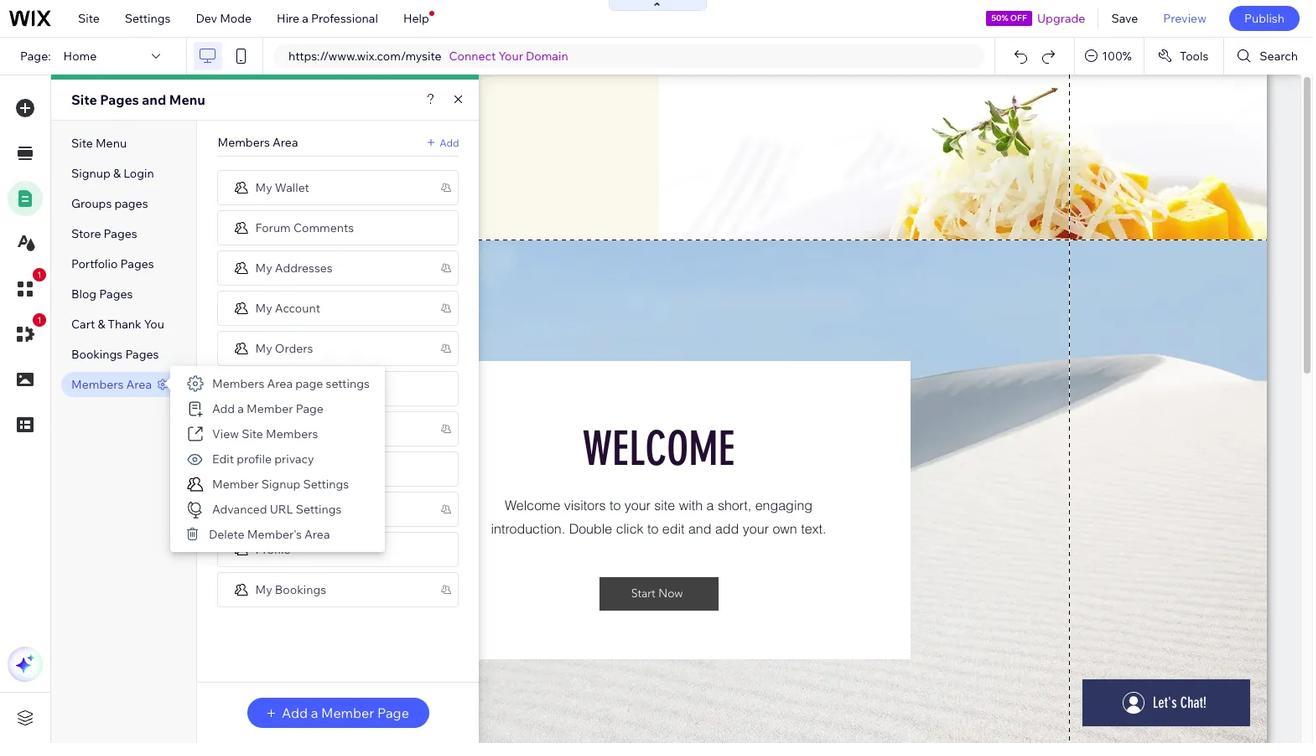 Task type: locate. For each thing, give the bounding box(es) containing it.
2 my from the top
[[255, 260, 272, 275]]

followers
[[255, 381, 308, 396]]

1 vertical spatial member
[[212, 477, 259, 492]]

tools button
[[1144, 38, 1224, 75]]

groups
[[71, 196, 112, 211]]

100%
[[1102, 49, 1132, 64]]

1 my from the top
[[255, 180, 272, 195]]

site for site
[[78, 11, 100, 26]]

add a member page
[[212, 402, 324, 417], [282, 705, 409, 722]]

pages left and
[[100, 91, 139, 108]]

2 vertical spatial add
[[282, 705, 308, 722]]

account
[[275, 301, 320, 316]]

signup down forum posts
[[261, 477, 301, 492]]

1 horizontal spatial &
[[113, 166, 121, 181]]

forum
[[255, 220, 291, 235], [255, 462, 291, 477]]

a inside 'button'
[[311, 705, 318, 722]]

your
[[499, 49, 523, 64]]

1 vertical spatial page
[[377, 705, 409, 722]]

pages for store
[[104, 226, 137, 241]]

my for my account
[[255, 301, 272, 316]]

pages
[[100, 91, 139, 108], [104, 226, 137, 241], [120, 257, 154, 272], [99, 287, 133, 302], [125, 347, 159, 362]]

menu
[[169, 91, 205, 108], [96, 136, 127, 151]]

2 forum from the top
[[255, 462, 291, 477]]

1 horizontal spatial members area
[[218, 135, 298, 150]]

0 horizontal spatial menu
[[96, 136, 127, 151]]

posts
[[293, 462, 324, 477]]

delete
[[209, 527, 245, 543]]

0 horizontal spatial a
[[238, 402, 244, 417]]

forum for forum comments
[[255, 220, 291, 235]]

members up view
[[212, 376, 264, 392]]

signup up the groups
[[71, 166, 110, 181]]

1 horizontal spatial menu
[[169, 91, 205, 108]]

site down home
[[71, 91, 97, 108]]

thank
[[108, 317, 141, 332]]

members area
[[218, 135, 298, 150], [71, 377, 152, 392]]

menu right and
[[169, 91, 205, 108]]

member signup settings
[[212, 477, 349, 492]]

4 my from the top
[[255, 341, 272, 356]]

2 horizontal spatial add
[[440, 136, 459, 149]]

addresses
[[275, 260, 333, 275]]

my
[[255, 180, 272, 195], [255, 260, 272, 275], [255, 301, 272, 316], [255, 341, 272, 356], [255, 582, 272, 597]]

store
[[71, 226, 101, 241]]

page
[[296, 402, 324, 417], [377, 705, 409, 722]]

my left account
[[255, 301, 272, 316]]

save
[[1111, 11, 1138, 26]]

0 vertical spatial signup
[[71, 166, 110, 181]]

site up signup & login
[[71, 136, 93, 151]]

pages for site
[[100, 91, 139, 108]]

forum down 'my wallet'
[[255, 220, 291, 235]]

add inside 'button'
[[282, 705, 308, 722]]

preview
[[1163, 11, 1207, 26]]

save button
[[1099, 0, 1151, 37]]

tools
[[1180, 49, 1209, 64]]

view
[[212, 427, 239, 442]]

member
[[247, 402, 293, 417], [212, 477, 259, 492], [321, 705, 374, 722]]

member's
[[247, 527, 302, 543]]

5 my from the top
[[255, 582, 272, 597]]

edit
[[212, 452, 234, 467]]

& left login
[[113, 166, 121, 181]]

0 vertical spatial page
[[296, 402, 324, 417]]

2 vertical spatial member
[[321, 705, 374, 722]]

profile
[[237, 452, 272, 467]]

profile
[[255, 542, 291, 557]]

hire
[[277, 11, 299, 26]]

search
[[1260, 49, 1298, 64]]

add
[[440, 136, 459, 149], [212, 402, 235, 417], [282, 705, 308, 722]]

my account
[[255, 301, 320, 316]]

pages up cart & thank you
[[99, 287, 133, 302]]

pages
[[114, 196, 148, 211]]

1 forum from the top
[[255, 220, 291, 235]]

0 vertical spatial bookings
[[71, 347, 123, 362]]

0 vertical spatial forum
[[255, 220, 291, 235]]

my for my wallet
[[255, 180, 272, 195]]

0 horizontal spatial page
[[296, 402, 324, 417]]

area
[[273, 135, 298, 150], [267, 376, 293, 392], [126, 377, 152, 392], [304, 527, 330, 543]]

1 horizontal spatial page
[[377, 705, 409, 722]]

menu up signup & login
[[96, 136, 127, 151]]

0 vertical spatial &
[[113, 166, 121, 181]]

area left page
[[267, 376, 293, 392]]

1 horizontal spatial signup
[[261, 477, 301, 492]]

my left wallet
[[255, 180, 272, 195]]

signup
[[71, 166, 110, 181], [261, 477, 301, 492]]

mode
[[220, 11, 252, 26]]

0 horizontal spatial &
[[98, 317, 105, 332]]

0 horizontal spatial members area
[[71, 377, 152, 392]]

signup & login
[[71, 166, 154, 181]]

view site members
[[212, 427, 318, 442]]

site
[[78, 11, 100, 26], [71, 91, 97, 108], [71, 136, 93, 151], [242, 427, 263, 442]]

1 vertical spatial &
[[98, 317, 105, 332]]

bookings
[[71, 347, 123, 362], [275, 582, 326, 597]]

pages up 'portfolio pages'
[[104, 226, 137, 241]]

hire a professional
[[277, 11, 378, 26]]

pages right portfolio
[[120, 257, 154, 272]]

my for my addresses
[[255, 260, 272, 275]]

members
[[218, 135, 270, 150], [212, 376, 264, 392], [71, 377, 124, 392], [266, 427, 318, 442]]

site menu
[[71, 136, 127, 151]]

forum for forum posts
[[255, 462, 291, 477]]

1 horizontal spatial a
[[302, 11, 308, 26]]

1 horizontal spatial add
[[282, 705, 308, 722]]

my down profile
[[255, 582, 272, 597]]

blog pages
[[71, 287, 133, 302]]

groups pages
[[71, 196, 148, 211]]

add a member page button
[[247, 698, 429, 729]]

50%
[[991, 13, 1008, 23]]

login
[[123, 166, 154, 181]]

forum up member signup settings
[[255, 462, 291, 477]]

0 vertical spatial member
[[247, 402, 293, 417]]

portfolio pages
[[71, 257, 154, 272]]

bookings down profile
[[275, 582, 326, 597]]

settings left dev
[[125, 11, 171, 26]]

0 vertical spatial add a member page
[[212, 402, 324, 417]]

& for signup
[[113, 166, 121, 181]]

pages down you
[[125, 347, 159, 362]]

delete member's area
[[209, 527, 330, 543]]

publish button
[[1229, 6, 1300, 31]]

domain
[[526, 49, 568, 64]]

my addresses
[[255, 260, 333, 275]]

my left addresses
[[255, 260, 272, 275]]

forum posts
[[255, 462, 324, 477]]

bookings down cart
[[71, 347, 123, 362]]

2 horizontal spatial a
[[311, 705, 318, 722]]

site up home
[[78, 11, 100, 26]]

my bookings
[[255, 582, 326, 597]]

notifications
[[255, 502, 325, 517]]

site for site pages and menu
[[71, 91, 97, 108]]

& right cart
[[98, 317, 105, 332]]

a
[[302, 11, 308, 26], [238, 402, 244, 417], [311, 705, 318, 722]]

settings
[[125, 11, 171, 26], [255, 421, 301, 436], [303, 477, 349, 492], [296, 502, 342, 517]]

0 horizontal spatial bookings
[[71, 347, 123, 362]]

&
[[113, 166, 121, 181], [98, 317, 105, 332]]

1 horizontal spatial bookings
[[275, 582, 326, 597]]

store pages
[[71, 226, 137, 241]]

0 horizontal spatial add
[[212, 402, 235, 417]]

1 vertical spatial forum
[[255, 462, 291, 477]]

members area up 'my wallet'
[[218, 135, 298, 150]]

my left orders
[[255, 341, 272, 356]]

edit profile privacy
[[212, 452, 314, 467]]

1 vertical spatial menu
[[96, 136, 127, 151]]

2 vertical spatial a
[[311, 705, 318, 722]]

professional
[[311, 11, 378, 26]]

1 vertical spatial add
[[212, 402, 235, 417]]

3 my from the top
[[255, 301, 272, 316]]

url
[[270, 502, 293, 517]]

members area down bookings pages
[[71, 377, 152, 392]]

0 vertical spatial add
[[440, 136, 459, 149]]

site up profile at left bottom
[[242, 427, 263, 442]]

members down bookings pages
[[71, 377, 124, 392]]

1 vertical spatial add a member page
[[282, 705, 409, 722]]



Task type: describe. For each thing, give the bounding box(es) containing it.
1 vertical spatial a
[[238, 402, 244, 417]]

help
[[403, 11, 429, 26]]

0 horizontal spatial signup
[[71, 166, 110, 181]]

cart & thank you
[[71, 317, 164, 332]]

member inside add a member page 'button'
[[321, 705, 374, 722]]

my wallet
[[255, 180, 309, 195]]

https://www.wix.com/mysite connect your domain
[[288, 49, 568, 64]]

comments
[[293, 220, 354, 235]]

settings up edit profile privacy
[[255, 421, 301, 436]]

privacy
[[274, 452, 314, 467]]

connect
[[449, 49, 496, 64]]

https://www.wix.com/mysite
[[288, 49, 442, 64]]

upgrade
[[1037, 11, 1085, 26]]

search button
[[1224, 38, 1313, 75]]

1 vertical spatial signup
[[261, 477, 301, 492]]

wallet
[[275, 180, 309, 195]]

dev
[[196, 11, 217, 26]]

0 vertical spatial members area
[[218, 135, 298, 150]]

area down bookings pages
[[126, 377, 152, 392]]

off
[[1010, 13, 1027, 23]]

dev mode
[[196, 11, 252, 26]]

pages for portfolio
[[120, 257, 154, 272]]

blog
[[71, 287, 97, 302]]

pages for blog
[[99, 287, 133, 302]]

1 vertical spatial members area
[[71, 377, 152, 392]]

0 vertical spatial menu
[[169, 91, 205, 108]]

bookings pages
[[71, 347, 159, 362]]

publish
[[1244, 11, 1285, 26]]

advanced
[[212, 502, 267, 517]]

forum comments
[[255, 220, 354, 235]]

settings down 'posts'
[[303, 477, 349, 492]]

cart
[[71, 317, 95, 332]]

site pages and menu
[[71, 91, 205, 108]]

members up privacy
[[266, 427, 318, 442]]

pages for bookings
[[125, 347, 159, 362]]

members up 'my wallet'
[[218, 135, 270, 150]]

page inside 'button'
[[377, 705, 409, 722]]

1 vertical spatial bookings
[[275, 582, 326, 597]]

portfolio
[[71, 257, 118, 272]]

settings
[[326, 376, 370, 392]]

preview button
[[1151, 0, 1219, 37]]

& for cart
[[98, 317, 105, 332]]

you
[[144, 317, 164, 332]]

area down notifications
[[304, 527, 330, 543]]

100% button
[[1075, 38, 1144, 75]]

advanced url settings
[[212, 502, 342, 517]]

add a member page inside 'button'
[[282, 705, 409, 722]]

my for my orders
[[255, 341, 272, 356]]

my orders
[[255, 341, 313, 356]]

my for my bookings
[[255, 582, 272, 597]]

0 vertical spatial a
[[302, 11, 308, 26]]

page
[[295, 376, 323, 392]]

orders
[[275, 341, 313, 356]]

50% off
[[991, 13, 1027, 23]]

members area page settings
[[212, 376, 370, 392]]

settings right url
[[296, 502, 342, 517]]

home
[[63, 49, 97, 64]]

and
[[142, 91, 166, 108]]

area up 'my wallet'
[[273, 135, 298, 150]]

site for site menu
[[71, 136, 93, 151]]



Task type: vqa. For each thing, say whether or not it's contained in the screenshot.
Menu & Anchor
no



